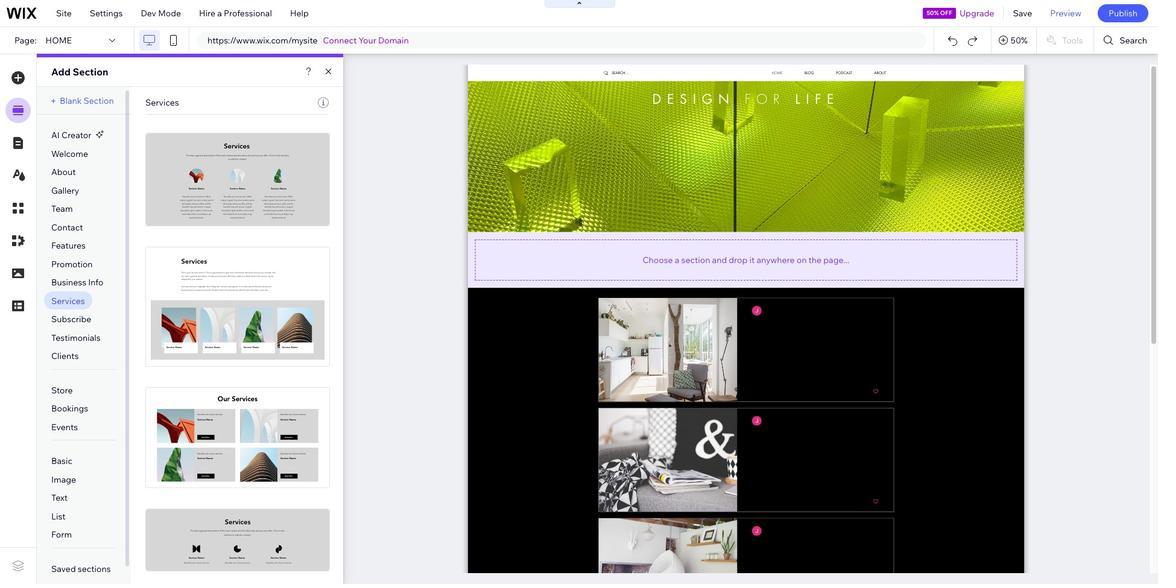 Task type: describe. For each thing, give the bounding box(es) containing it.
sections
[[78, 564, 111, 574]]

0 horizontal spatial services
[[51, 296, 85, 306]]

mode
[[158, 8, 181, 19]]

a for professional
[[217, 8, 222, 19]]

save button
[[1005, 0, 1042, 27]]

tools
[[1063, 35, 1084, 46]]

choose
[[643, 254, 673, 265]]

section
[[682, 254, 711, 265]]

section for add section
[[73, 66, 108, 78]]

hire
[[199, 8, 216, 19]]

site
[[56, 8, 72, 19]]

the
[[809, 254, 822, 265]]

business info
[[51, 277, 103, 288]]

basic
[[51, 456, 72, 467]]

preview
[[1051, 8, 1082, 19]]

0 vertical spatial services
[[145, 97, 179, 108]]

settings
[[90, 8, 123, 19]]

drop
[[729, 254, 748, 265]]

saved sections
[[51, 564, 111, 574]]

contact
[[51, 222, 83, 233]]

image
[[51, 474, 76, 485]]

text
[[51, 493, 68, 504]]

tools button
[[1037, 27, 1094, 54]]

store
[[51, 385, 73, 396]]

your
[[359, 35, 377, 46]]

preview button
[[1042, 0, 1091, 27]]

dev
[[141, 8, 156, 19]]

publish button
[[1098, 4, 1149, 22]]

gallery
[[51, 185, 79, 196]]

ai
[[51, 130, 60, 141]]

form
[[51, 530, 72, 540]]

search button
[[1095, 27, 1159, 54]]

and
[[713, 254, 727, 265]]

home
[[46, 35, 72, 46]]

team
[[51, 203, 73, 214]]

add
[[51, 66, 71, 78]]

search
[[1120, 35, 1148, 46]]

hire a professional
[[199, 8, 272, 19]]

events
[[51, 422, 78, 433]]



Task type: vqa. For each thing, say whether or not it's contained in the screenshot.
Start
no



Task type: locate. For each thing, give the bounding box(es) containing it.
clients
[[51, 351, 79, 362]]

section right blank
[[84, 95, 114, 106]]

1 vertical spatial 50%
[[1011, 35, 1028, 46]]

50% for 50% off
[[927, 9, 939, 17]]

creator
[[62, 130, 91, 141]]

features
[[51, 240, 86, 251]]

list
[[51, 511, 66, 522]]

domain
[[378, 35, 409, 46]]

0 vertical spatial a
[[217, 8, 222, 19]]

section up blank section
[[73, 66, 108, 78]]

save
[[1014, 8, 1033, 19]]

0 horizontal spatial 50%
[[927, 9, 939, 17]]

50% left the 'off'
[[927, 9, 939, 17]]

1 horizontal spatial 50%
[[1011, 35, 1028, 46]]

50% inside button
[[1011, 35, 1028, 46]]

section for blank section
[[84, 95, 114, 106]]

blank section
[[60, 95, 114, 106]]

upgrade
[[960, 8, 995, 19]]

publish
[[1109, 8, 1138, 19]]

testimonials
[[51, 332, 101, 343]]

it
[[750, 254, 755, 265]]

ai creator
[[51, 130, 91, 141]]

saved
[[51, 564, 76, 574]]

subscribe
[[51, 314, 91, 325]]

50% off
[[927, 9, 953, 17]]

info
[[88, 277, 103, 288]]

a right hire
[[217, 8, 222, 19]]

section
[[73, 66, 108, 78], [84, 95, 114, 106]]

a
[[217, 8, 222, 19], [675, 254, 680, 265]]

50%
[[927, 9, 939, 17], [1011, 35, 1028, 46]]

a for section
[[675, 254, 680, 265]]

add section
[[51, 66, 108, 78]]

1 vertical spatial section
[[84, 95, 114, 106]]

professional
[[224, 8, 272, 19]]

1 horizontal spatial services
[[145, 97, 179, 108]]

on
[[797, 254, 807, 265]]

about
[[51, 167, 76, 177]]

0 vertical spatial 50%
[[927, 9, 939, 17]]

promotion
[[51, 259, 93, 270]]

1 horizontal spatial a
[[675, 254, 680, 265]]

0 vertical spatial section
[[73, 66, 108, 78]]

business
[[51, 277, 86, 288]]

a left section
[[675, 254, 680, 265]]

50% button
[[992, 27, 1037, 54]]

https://www.wix.com/mysite
[[208, 35, 318, 46]]

50% down save button
[[1011, 35, 1028, 46]]

dev mode
[[141, 8, 181, 19]]

1 vertical spatial a
[[675, 254, 680, 265]]

connect
[[323, 35, 357, 46]]

0 horizontal spatial a
[[217, 8, 222, 19]]

choose a section and drop it anywhere on the page...
[[643, 254, 850, 265]]

welcome
[[51, 148, 88, 159]]

blank
[[60, 95, 82, 106]]

bookings
[[51, 403, 88, 414]]

50% for 50%
[[1011, 35, 1028, 46]]

off
[[941, 9, 953, 17]]

https://www.wix.com/mysite connect your domain
[[208, 35, 409, 46]]

help
[[290, 8, 309, 19]]

page...
[[824, 254, 850, 265]]

anywhere
[[757, 254, 795, 265]]

1 vertical spatial services
[[51, 296, 85, 306]]

services
[[145, 97, 179, 108], [51, 296, 85, 306]]



